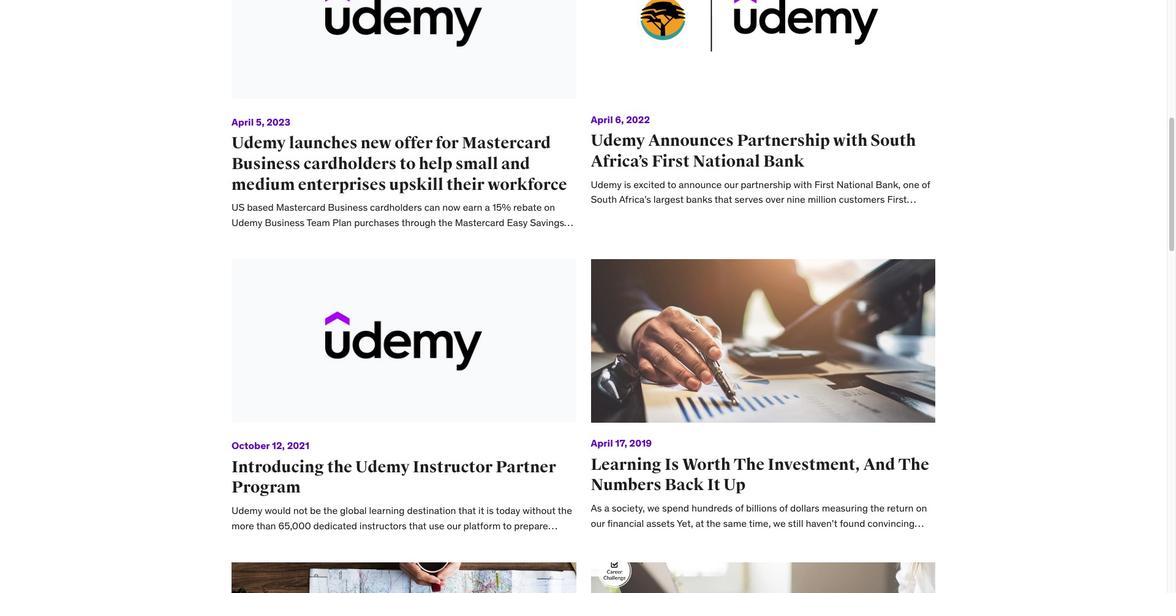 Task type: describe. For each thing, give the bounding box(es) containing it.
can
[[793, 547, 809, 559]]

udemy launches new offer for mastercard business cardholders to help small and medium enterprises upskill their workforce
[[232, 133, 567, 195]]

learning is worth the investment, and the numbers back it up
[[591, 454, 930, 495]]

1 horizontal spatial our
[[733, 532, 748, 544]]

april 17, 2019
[[591, 437, 652, 449]]

found
[[840, 517, 866, 529]]

as
[[591, 502, 602, 514]]

introducing the udemy instructor partner program link
[[232, 457, 556, 498]]

2 horizontal spatial of
[[780, 502, 788, 514]]

6,
[[615, 113, 624, 126]]

account
[[666, 547, 701, 559]]

upskill
[[389, 174, 444, 195]]

1 horizontal spatial of
[[736, 502, 744, 514]]

yet,
[[677, 517, 693, 529]]

udemy announces partnership with south africa's first national bank link
[[591, 131, 916, 172]]

april for learning is worth the investment, and the numbers back it up
[[591, 437, 613, 449]]

medium
[[232, 174, 295, 195]]

south
[[871, 131, 916, 151]]

12,
[[272, 440, 285, 452]]

financial
[[608, 517, 644, 529]]

me
[[726, 547, 740, 559]]

learning is worth the investment, and the numbers back it up link
[[591, 454, 930, 495]]

as a society, we spend hundreds of billions of dollars measuring the return on our financial assets yet, at the same time, we still haven't found convincing ways of measuring the return on our investments in developing people and i get it: if my bank account pays me 1% a year, i can measure it to the penny...
[[591, 502, 927, 559]]

their
[[447, 174, 485, 195]]

5,
[[256, 116, 265, 128]]

time,
[[749, 517, 771, 529]]

assets
[[647, 517, 675, 529]]

for
[[436, 133, 459, 153]]

same
[[723, 517, 747, 529]]

billions
[[746, 502, 777, 514]]

udemy for udemy launches new offer for mastercard business cardholders to help small and medium enterprises upskill their workforce
[[232, 133, 286, 153]]

and inside learning is worth the investment, and the numbers back it up
[[864, 454, 896, 475]]

partner
[[496, 457, 556, 477]]

october 12, 2021
[[232, 440, 310, 452]]

udemy launches new offer for mastercard business cardholders to help small and medium enterprises upskill their workforce link
[[232, 133, 567, 195]]

workforce
[[488, 174, 567, 195]]

0 vertical spatial return
[[887, 502, 914, 514]]

with
[[833, 131, 868, 151]]

business
[[232, 154, 301, 174]]

first
[[652, 151, 690, 172]]

year,
[[765, 547, 785, 559]]

april for udemy announces partnership with south africa's first national bank
[[591, 113, 613, 126]]

1 vertical spatial a
[[757, 547, 763, 559]]

17,
[[615, 437, 628, 449]]

april for udemy launches new offer for mastercard business cardholders to help small and medium enterprises upskill their workforce
[[232, 116, 254, 128]]

investments
[[750, 532, 804, 544]]

1 vertical spatial i
[[788, 547, 790, 559]]

back
[[665, 475, 704, 495]]

udemy announces partnership with south africa's first national bank
[[591, 131, 916, 172]]

2023
[[267, 116, 291, 128]]

0 horizontal spatial our
[[591, 517, 605, 529]]

0 horizontal spatial on
[[720, 532, 731, 544]]

program
[[232, 478, 301, 498]]

2021
[[287, 440, 310, 452]]

is
[[665, 454, 679, 475]]

africa's
[[591, 151, 649, 172]]

april 5, 2023
[[232, 116, 291, 128]]

announces
[[648, 131, 734, 151]]

haven't
[[806, 517, 838, 529]]

bank
[[764, 151, 805, 172]]

offer
[[395, 133, 433, 153]]

0 vertical spatial on
[[916, 502, 927, 514]]

bank
[[642, 547, 664, 559]]

national
[[693, 151, 760, 172]]

2 the from the left
[[899, 454, 930, 475]]



Task type: vqa. For each thing, say whether or not it's contained in the screenshot.
6,
yes



Task type: locate. For each thing, give the bounding box(es) containing it.
a right as
[[604, 502, 610, 514]]

1 vertical spatial we
[[774, 517, 786, 529]]

of up if
[[615, 532, 624, 544]]

to down offer
[[400, 154, 416, 174]]

april
[[591, 113, 613, 126], [232, 116, 254, 128], [591, 437, 613, 449]]

and
[[501, 154, 530, 174]]

and inside the as a society, we spend hundreds of billions of dollars measuring the return on our financial assets yet, at the same time, we still haven't found convincing ways of measuring the return on our investments in developing people and i get it: if my bank account pays me 1% a year, i can measure it to the penny...
[[899, 532, 916, 544]]

return
[[887, 502, 914, 514], [691, 532, 718, 544]]

investment,
[[768, 454, 861, 475]]

and up convincing
[[864, 454, 896, 475]]

1%
[[742, 547, 755, 559]]

0 horizontal spatial the
[[734, 454, 765, 475]]

2019
[[630, 437, 652, 449]]

of left 'dollars'
[[780, 502, 788, 514]]

instructor
[[413, 457, 493, 477]]

in
[[806, 532, 814, 544]]

the inside introducing the udemy instructor partner program
[[327, 457, 352, 477]]

1 horizontal spatial udemy
[[355, 457, 410, 477]]

our
[[591, 517, 605, 529], [733, 532, 748, 544]]

we up assets
[[648, 502, 660, 514]]

1 horizontal spatial and
[[899, 532, 916, 544]]

april 6, 2022
[[591, 113, 650, 126]]

return down the at
[[691, 532, 718, 544]]

udemy inside udemy launches new offer for mastercard business cardholders to help small and medium enterprises upskill their workforce
[[232, 133, 286, 153]]

april left "5,"
[[232, 116, 254, 128]]

if
[[619, 547, 624, 559]]

help
[[419, 154, 453, 174]]

enterprises
[[298, 174, 386, 195]]

my
[[627, 547, 640, 559]]

learning
[[591, 454, 662, 475]]

penny...
[[887, 547, 920, 559]]

new
[[361, 133, 392, 153]]

1 horizontal spatial a
[[757, 547, 763, 559]]

0 horizontal spatial a
[[604, 502, 610, 514]]

we
[[648, 502, 660, 514], [774, 517, 786, 529]]

april left 6,
[[591, 113, 613, 126]]

october
[[232, 440, 270, 452]]

to
[[400, 154, 416, 174], [859, 547, 868, 559]]

0 horizontal spatial we
[[648, 502, 660, 514]]

launches
[[289, 133, 358, 153]]

it
[[707, 475, 721, 495]]

1 horizontal spatial we
[[774, 517, 786, 529]]

measuring up found
[[822, 502, 868, 514]]

people
[[867, 532, 897, 544]]

dollars
[[791, 502, 820, 514]]

cardholders
[[304, 154, 397, 174]]

udemy inside 'udemy announces partnership with south africa's first national bank'
[[591, 131, 645, 151]]

0 vertical spatial i
[[919, 532, 921, 544]]

it:
[[608, 547, 616, 559]]

to inside udemy launches new offer for mastercard business cardholders to help small and medium enterprises upskill their workforce
[[400, 154, 416, 174]]

to right it
[[859, 547, 868, 559]]

get
[[591, 547, 606, 559]]

developing
[[816, 532, 864, 544]]

0 vertical spatial and
[[864, 454, 896, 475]]

1 vertical spatial to
[[859, 547, 868, 559]]

return up convincing
[[887, 502, 914, 514]]

worth
[[682, 454, 731, 475]]

introducing the udemy instructor partner program
[[232, 457, 556, 498]]

partnership
[[737, 131, 830, 151]]

1 vertical spatial on
[[720, 532, 731, 544]]

mastercard
[[462, 133, 551, 153]]

udemy
[[591, 131, 645, 151], [232, 133, 286, 153], [355, 457, 410, 477]]

1 the from the left
[[734, 454, 765, 475]]

of up the same
[[736, 502, 744, 514]]

1 vertical spatial and
[[899, 532, 916, 544]]

0 horizontal spatial measuring
[[626, 532, 672, 544]]

udemy for udemy announces partnership with south africa's first national bank
[[591, 131, 645, 151]]

1 horizontal spatial on
[[916, 502, 927, 514]]

1 horizontal spatial the
[[899, 454, 930, 475]]

i up penny...
[[919, 532, 921, 544]]

measuring
[[822, 502, 868, 514], [626, 532, 672, 544]]

udemy inside introducing the udemy instructor partner program
[[355, 457, 410, 477]]

up
[[724, 475, 746, 495]]

the
[[734, 454, 765, 475], [899, 454, 930, 475]]

1 horizontal spatial to
[[859, 547, 868, 559]]

0 horizontal spatial i
[[788, 547, 790, 559]]

i left can
[[788, 547, 790, 559]]

measure
[[811, 547, 849, 559]]

on up me
[[720, 532, 731, 544]]

0 horizontal spatial and
[[864, 454, 896, 475]]

0 vertical spatial to
[[400, 154, 416, 174]]

small
[[456, 154, 498, 174]]

our down as
[[591, 517, 605, 529]]

spend
[[662, 502, 689, 514]]

to inside the as a society, we spend hundreds of billions of dollars measuring the return on our financial assets yet, at the same time, we still haven't found convincing ways of measuring the return on our investments in developing people and i get it: if my bank account pays me 1% a year, i can measure it to the penny...
[[859, 547, 868, 559]]

1 vertical spatial our
[[733, 532, 748, 544]]

numbers
[[591, 475, 662, 495]]

0 horizontal spatial to
[[400, 154, 416, 174]]

measuring up bank
[[626, 532, 672, 544]]

at
[[696, 517, 704, 529]]

of
[[736, 502, 744, 514], [780, 502, 788, 514], [615, 532, 624, 544]]

our down the same
[[733, 532, 748, 544]]

i
[[919, 532, 921, 544], [788, 547, 790, 559]]

0 horizontal spatial return
[[691, 532, 718, 544]]

introducing
[[232, 457, 324, 477]]

1 vertical spatial measuring
[[626, 532, 672, 544]]

2 horizontal spatial udemy
[[591, 131, 645, 151]]

pays
[[704, 547, 724, 559]]

on up penny...
[[916, 502, 927, 514]]

we up investments
[[774, 517, 786, 529]]

1 horizontal spatial measuring
[[822, 502, 868, 514]]

a right 1%
[[757, 547, 763, 559]]

convincing
[[868, 517, 915, 529]]

april left 17,
[[591, 437, 613, 449]]

0 horizontal spatial udemy
[[232, 133, 286, 153]]

it
[[851, 547, 857, 559]]

0 vertical spatial measuring
[[822, 502, 868, 514]]

1 horizontal spatial i
[[919, 532, 921, 544]]

the
[[327, 457, 352, 477], [871, 502, 885, 514], [707, 517, 721, 529], [674, 532, 689, 544], [870, 547, 885, 559]]

0 vertical spatial our
[[591, 517, 605, 529]]

a
[[604, 502, 610, 514], [757, 547, 763, 559]]

and
[[864, 454, 896, 475], [899, 532, 916, 544]]

and up penny...
[[899, 532, 916, 544]]

society,
[[612, 502, 645, 514]]

still
[[788, 517, 804, 529]]

1 vertical spatial return
[[691, 532, 718, 544]]

2022
[[626, 113, 650, 126]]

1 horizontal spatial return
[[887, 502, 914, 514]]

0 horizontal spatial of
[[615, 532, 624, 544]]

hundreds
[[692, 502, 733, 514]]

0 vertical spatial we
[[648, 502, 660, 514]]

ways
[[591, 532, 613, 544]]

on
[[916, 502, 927, 514], [720, 532, 731, 544]]

0 vertical spatial a
[[604, 502, 610, 514]]



